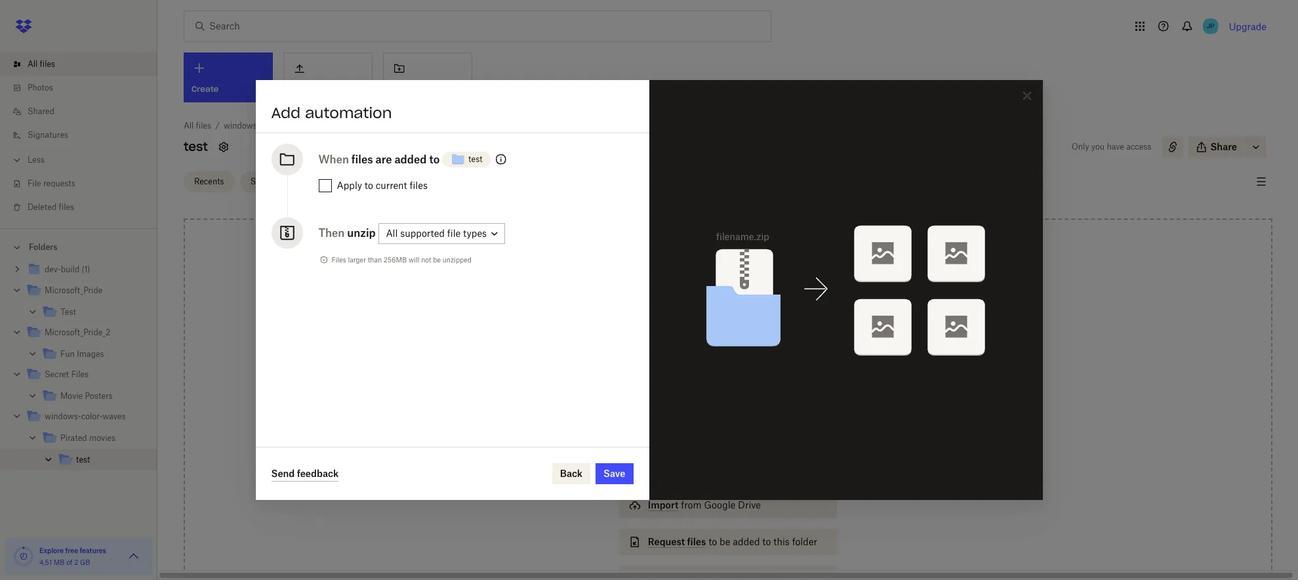 Task type: describe. For each thing, give the bounding box(es) containing it.
import from google drive
[[648, 499, 761, 510]]

this
[[774, 536, 790, 547]]

upgrade link
[[1229, 21, 1267, 32]]

test for test button
[[469, 154, 483, 164]]

pirated movies link inside group
[[42, 430, 147, 448]]

secret files
[[45, 369, 89, 379]]

windows- inside 'link'
[[45, 411, 81, 421]]

2
[[74, 558, 78, 566]]

fun images
[[60, 349, 104, 359]]

movie posters
[[60, 391, 113, 401]]

4.51
[[39, 558, 52, 566]]

unzip
[[347, 226, 376, 239]]

all files
[[28, 59, 55, 69]]

1 horizontal spatial test
[[184, 139, 208, 154]]

save
[[604, 468, 626, 479]]

file requests
[[28, 178, 75, 188]]

0 vertical spatial waves
[[282, 121, 305, 131]]

folder
[[792, 536, 818, 547]]

supported
[[400, 228, 445, 239]]

signatures link
[[10, 123, 157, 147]]

starred button
[[240, 171, 289, 192]]

files left are in the left of the page
[[352, 153, 373, 166]]

deleted files link
[[10, 196, 157, 219]]

movies inside group
[[89, 433, 116, 443]]

windows-color-waves
[[45, 411, 126, 421]]

folder permissions image
[[493, 152, 509, 167]]

save button
[[596, 463, 634, 484]]

test
[[60, 307, 76, 317]]

from
[[681, 499, 702, 510]]

requests
[[43, 178, 75, 188]]

microsoft_pride link
[[26, 282, 147, 300]]

files larger than 256mb will not be unzipped
[[332, 256, 472, 264]]

be inside add automation dialog
[[433, 256, 441, 264]]

types
[[463, 228, 487, 239]]

to left test button
[[429, 153, 440, 166]]

1 horizontal spatial windows-
[[224, 121, 260, 131]]

current
[[376, 180, 407, 191]]

starred
[[250, 176, 279, 186]]

share button
[[1189, 136, 1245, 157]]

of
[[66, 558, 72, 566]]

signatures
[[28, 130, 68, 140]]

only
[[1072, 142, 1090, 152]]

all for all files / windows-color-waves / pirated movies
[[184, 121, 194, 131]]

to right the apply
[[365, 180, 373, 191]]

features
[[80, 547, 106, 554]]

request files to be added to this folder
[[648, 536, 818, 547]]

all supported file types button
[[378, 223, 505, 244]]

recents button
[[184, 171, 235, 192]]

access
[[648, 463, 681, 474]]

filename.zip
[[717, 231, 770, 242]]

mb
[[54, 558, 65, 566]]

access
[[1127, 142, 1152, 152]]

files inside add automation dialog
[[332, 256, 346, 264]]

files right current
[[410, 180, 428, 191]]

less image
[[10, 154, 24, 167]]

all files / windows-color-waves / pirated movies
[[184, 121, 372, 131]]

apply to current files
[[337, 180, 428, 191]]

0 horizontal spatial waves
[[103, 411, 126, 421]]

not
[[421, 256, 432, 264]]

microsoft_pride
[[45, 285, 103, 295]]

gb
[[80, 558, 90, 566]]

added inside more ways to add content element
[[733, 536, 760, 547]]

are
[[376, 153, 392, 166]]

posters
[[85, 391, 113, 401]]

add
[[271, 104, 301, 122]]

to left this
[[763, 536, 771, 547]]

only you have access
[[1072, 142, 1152, 152]]

then
[[319, 226, 345, 239]]

folders button
[[0, 237, 157, 257]]

quota usage element
[[13, 546, 34, 567]]

movie posters link
[[42, 388, 147, 406]]

fun
[[60, 349, 75, 359]]

secret
[[45, 369, 69, 379]]

1 vertical spatial all files link
[[184, 119, 211, 133]]

all for all supported file types
[[386, 228, 398, 239]]

microsoft_pride_2 link
[[26, 324, 147, 342]]

microsoft_pride_2
[[45, 327, 111, 337]]

group containing microsoft_pride
[[0, 257, 157, 479]]

send feedback button
[[271, 466, 339, 482]]

automation
[[305, 104, 392, 122]]

upgrade
[[1229, 21, 1267, 32]]

test button
[[442, 146, 491, 173]]

import
[[648, 499, 679, 510]]

folders
[[29, 242, 57, 252]]

1 vertical spatial color-
[[81, 411, 103, 421]]

be inside more ways to add content element
[[720, 536, 731, 547]]

256mb
[[384, 256, 407, 264]]

back button
[[552, 463, 591, 484]]

0 horizontal spatial windows-color-waves link
[[26, 408, 147, 426]]

1 / from the left
[[215, 121, 220, 131]]

add automation
[[271, 104, 392, 122]]

pirated movies
[[60, 433, 116, 443]]

send feedback
[[271, 468, 339, 479]]

share
[[1211, 141, 1238, 152]]

larger
[[348, 256, 366, 264]]

fun images link
[[42, 346, 147, 364]]



Task type: locate. For each thing, give the bounding box(es) containing it.
files left larger
[[332, 256, 346, 264]]

secret files link
[[26, 366, 147, 384]]

shared link
[[10, 100, 157, 123]]

feedback
[[297, 468, 339, 479]]

test up recents
[[184, 139, 208, 154]]

1 vertical spatial pirated
[[60, 433, 87, 443]]

files for all files
[[40, 59, 55, 69]]

will
[[409, 256, 420, 264]]

1 vertical spatial windows-color-waves link
[[26, 408, 147, 426]]

all files link up recents
[[184, 119, 211, 133]]

pirated
[[317, 121, 344, 131], [60, 433, 87, 443]]

pirated down windows-color-waves on the bottom left
[[60, 433, 87, 443]]

1 horizontal spatial files
[[332, 256, 346, 264]]

1 vertical spatial movies
[[89, 433, 116, 443]]

test inside test button
[[469, 154, 483, 164]]

be down google at the bottom right of page
[[720, 536, 731, 547]]

0 horizontal spatial /
[[215, 121, 220, 131]]

1 horizontal spatial pirated movies link
[[317, 119, 372, 133]]

than
[[368, 256, 382, 264]]

recents
[[194, 176, 224, 186]]

free
[[65, 547, 78, 554]]

file requests link
[[10, 172, 157, 196]]

test for test link
[[76, 455, 90, 465]]

0 vertical spatial pirated movies link
[[317, 119, 372, 133]]

1 vertical spatial waves
[[103, 411, 126, 421]]

waves down posters
[[103, 411, 126, 421]]

1 horizontal spatial added
[[733, 536, 760, 547]]

windows- down movie
[[45, 411, 81, 421]]

test left folder permissions image
[[469, 154, 483, 164]]

deleted
[[28, 202, 57, 212]]

1 horizontal spatial all
[[184, 121, 194, 131]]

movies
[[346, 121, 372, 131], [89, 433, 116, 443]]

waves
[[282, 121, 305, 131], [103, 411, 126, 421]]

all files link up "shared" "link"
[[10, 52, 157, 76]]

movies up test link
[[89, 433, 116, 443]]

all inside list item
[[28, 59, 38, 69]]

/ up recents
[[215, 121, 220, 131]]

files down fun images
[[71, 369, 89, 379]]

file
[[28, 178, 41, 188]]

files up photos
[[40, 59, 55, 69]]

0 horizontal spatial all
[[28, 59, 38, 69]]

color- down movie posters link
[[81, 411, 103, 421]]

1 horizontal spatial waves
[[282, 121, 305, 131]]

waves left automation
[[282, 121, 305, 131]]

be
[[433, 256, 441, 264], [720, 536, 731, 547]]

all up 256mb
[[386, 228, 398, 239]]

1 horizontal spatial all files link
[[184, 119, 211, 133]]

all supported file types
[[386, 228, 487, 239]]

dropbox image
[[10, 13, 37, 39]]

added inside add automation dialog
[[395, 153, 427, 166]]

unzipped
[[443, 256, 472, 264]]

0 vertical spatial windows-color-waves link
[[224, 119, 305, 133]]

list
[[0, 45, 157, 228]]

/
[[215, 121, 220, 131], [309, 121, 313, 131]]

windows-color-waves link up starred
[[224, 119, 305, 133]]

all for all files
[[28, 59, 38, 69]]

files inside "link"
[[59, 202, 74, 212]]

files are added to
[[352, 153, 440, 166]]

0 horizontal spatial added
[[395, 153, 427, 166]]

files up recents
[[196, 121, 211, 131]]

files
[[332, 256, 346, 264], [71, 369, 89, 379]]

to down google at the bottom right of page
[[709, 536, 717, 547]]

0 vertical spatial files
[[332, 256, 346, 264]]

test link
[[42, 304, 147, 322]]

movie
[[60, 391, 83, 401]]

windows- left the 'add'
[[224, 121, 260, 131]]

pirated movies link up when
[[317, 119, 372, 133]]

apply
[[337, 180, 362, 191]]

0 vertical spatial color-
[[260, 121, 282, 131]]

all up photos
[[28, 59, 38, 69]]

added left this
[[733, 536, 760, 547]]

explore free features 4.51 mb of 2 gb
[[39, 547, 106, 566]]

0 horizontal spatial pirated
[[60, 433, 87, 443]]

shared
[[28, 106, 54, 116]]

0 horizontal spatial color-
[[81, 411, 103, 421]]

1 horizontal spatial pirated
[[317, 121, 344, 131]]

all up recents button
[[184, 121, 194, 131]]

files for request files to be added to this folder
[[687, 536, 706, 547]]

files for all files / windows-color-waves / pirated movies
[[196, 121, 211, 131]]

files inside list item
[[40, 59, 55, 69]]

more ways to add content element
[[617, 428, 840, 580]]

1 horizontal spatial /
[[309, 121, 313, 131]]

1 vertical spatial files
[[71, 369, 89, 379]]

0 vertical spatial movies
[[346, 121, 372, 131]]

have
[[1107, 142, 1125, 152]]

to
[[429, 153, 440, 166], [365, 180, 373, 191], [709, 536, 717, 547], [763, 536, 771, 547]]

1 horizontal spatial windows-color-waves link
[[224, 119, 305, 133]]

1 vertical spatial be
[[720, 536, 731, 547]]

access button
[[619, 455, 837, 482]]

2 vertical spatial all
[[386, 228, 398, 239]]

None field
[[0, 0, 101, 14]]

2 horizontal spatial test
[[469, 154, 483, 164]]

files
[[40, 59, 55, 69], [196, 121, 211, 131], [352, 153, 373, 166], [410, 180, 428, 191], [59, 202, 74, 212], [687, 536, 706, 547]]

photos
[[28, 83, 53, 93]]

pirated movies link up test link
[[42, 430, 147, 448]]

group
[[0, 257, 157, 479]]

files inside more ways to add content element
[[687, 536, 706, 547]]

0 horizontal spatial movies
[[89, 433, 116, 443]]

added
[[395, 153, 427, 166], [733, 536, 760, 547]]

test inside test link
[[76, 455, 90, 465]]

0 horizontal spatial windows-
[[45, 411, 81, 421]]

0 horizontal spatial test
[[76, 455, 90, 465]]

send
[[271, 468, 295, 479]]

less
[[28, 155, 45, 165]]

you
[[1092, 142, 1105, 152]]

0 vertical spatial all files link
[[10, 52, 157, 76]]

windows-color-waves link
[[224, 119, 305, 133], [26, 408, 147, 426]]

color-
[[260, 121, 282, 131], [81, 411, 103, 421]]

test down pirated movies
[[76, 455, 90, 465]]

2 horizontal spatial all
[[386, 228, 398, 239]]

0 vertical spatial pirated
[[317, 121, 344, 131]]

files inside secret files link
[[71, 369, 89, 379]]

0 horizontal spatial files
[[71, 369, 89, 379]]

movies up when
[[346, 121, 372, 131]]

all files list item
[[0, 52, 157, 76]]

0 vertical spatial be
[[433, 256, 441, 264]]

pirated up when
[[317, 121, 344, 131]]

test link
[[58, 451, 147, 469]]

list containing all files
[[0, 45, 157, 228]]

1 horizontal spatial movies
[[346, 121, 372, 131]]

drive
[[738, 499, 761, 510]]

file
[[447, 228, 461, 239]]

pirated movies link
[[317, 119, 372, 133], [42, 430, 147, 448]]

files right request
[[687, 536, 706, 547]]

color- up starred
[[260, 121, 282, 131]]

windows-
[[224, 121, 260, 131], [45, 411, 81, 421]]

1 vertical spatial added
[[733, 536, 760, 547]]

deleted files
[[28, 202, 74, 212]]

add automation dialog
[[256, 80, 1043, 500]]

back
[[560, 468, 583, 479]]

0 vertical spatial all
[[28, 59, 38, 69]]

0 horizontal spatial pirated movies link
[[42, 430, 147, 448]]

2 / from the left
[[309, 121, 313, 131]]

images
[[77, 349, 104, 359]]

1 vertical spatial all
[[184, 121, 194, 131]]

0 vertical spatial added
[[395, 153, 427, 166]]

1 vertical spatial pirated movies link
[[42, 430, 147, 448]]

files right 'deleted'
[[59, 202, 74, 212]]

test
[[184, 139, 208, 154], [469, 154, 483, 164], [76, 455, 90, 465]]

1 horizontal spatial be
[[720, 536, 731, 547]]

added right are in the left of the page
[[395, 153, 427, 166]]

0 vertical spatial windows-
[[224, 121, 260, 131]]

files for deleted files
[[59, 202, 74, 212]]

0 horizontal spatial all files link
[[10, 52, 157, 76]]

when
[[319, 153, 349, 166]]

all inside "dropdown button"
[[386, 228, 398, 239]]

request
[[648, 536, 685, 547]]

google
[[704, 499, 736, 510]]

0 horizontal spatial be
[[433, 256, 441, 264]]

/ right the 'add'
[[309, 121, 313, 131]]

photos link
[[10, 76, 157, 100]]

explore
[[39, 547, 64, 554]]

be right 'not'
[[433, 256, 441, 264]]

windows-color-waves link down movie posters
[[26, 408, 147, 426]]

1 vertical spatial windows-
[[45, 411, 81, 421]]

1 horizontal spatial color-
[[260, 121, 282, 131]]



Task type: vqa. For each thing, say whether or not it's contained in the screenshot.
Send
yes



